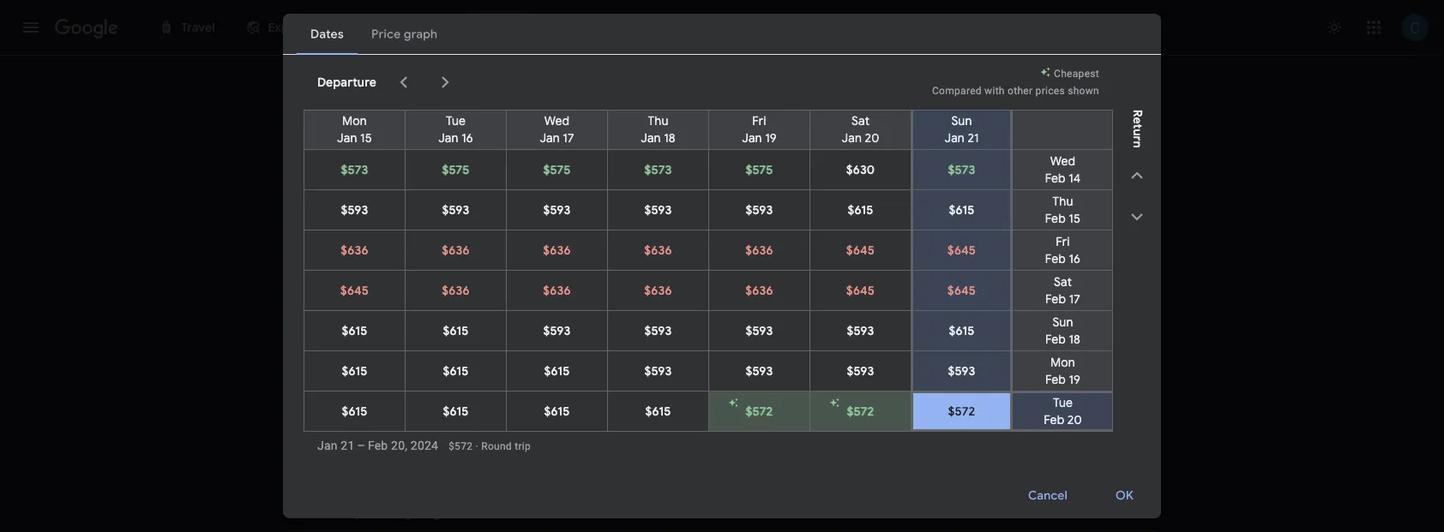 Task type: locate. For each thing, give the bounding box(es) containing it.
20
[[865, 130, 879, 146], [1068, 413, 1082, 428]]

1 horizontal spatial 17
[[1069, 292, 1081, 307]]

kg right 618
[[873, 422, 888, 439]]

round inside $849 round trip
[[1045, 379, 1073, 391]]

1 vertical spatial departing
[[335, 499, 413, 521]]

1 horizontal spatial tue
[[1053, 395, 1073, 411]]

$573 down '21'
[[948, 162, 976, 178]]

2 vertical spatial 19
[[1069, 372, 1081, 388]]

american,
[[363, 378, 411, 390]]

18 inside thu jan 18
[[664, 130, 676, 146]]

1 vertical spatial thu
[[1053, 194, 1073, 209]]

1 inside 1 stop flight. element
[[729, 422, 735, 439]]

$572 button
[[709, 392, 810, 431], [810, 392, 911, 431], [913, 394, 1010, 430]]

1 for 1 stop
[[729, 422, 735, 439]]

1 inside 1 carry-on bag popup button
[[405, 85, 410, 101]]

wed for jan
[[544, 113, 570, 129]]

leaves chicago midway international airport at 1:40 pm on tuesday, november 21 and arrives at heathrow airport at 6:50 am on wednesday, november 22. element
[[363, 422, 487, 439]]

0 horizontal spatial 18
[[664, 130, 676, 146]]

1 horizontal spatial $575
[[543, 162, 571, 178]]

jan inside tue jan 16
[[438, 130, 459, 146]]

1 horizontal spatial –
[[639, 297, 646, 309]]

why these options? image
[[479, 231, 495, 246]]

2 horizontal spatial $573 button
[[913, 150, 1010, 190]]

tue inside tue jan 16
[[446, 113, 466, 129]]

1 vertical spatial sun
[[1053, 315, 1073, 330]]

scroll left image
[[394, 72, 414, 93]]

+ right "taxes" on the top of page
[[647, 232, 653, 244]]

cancel button
[[1008, 476, 1088, 517]]

hr right 11
[[632, 422, 645, 439]]

16 inside tue jan 16
[[462, 130, 473, 146]]

virgin
[[424, 443, 452, 455]]

1 vertical spatial bag
[[840, 232, 857, 244]]

trip down the $849
[[1076, 379, 1092, 391]]

2 $575 from the left
[[543, 162, 571, 178]]

0 vertical spatial trip
[[1076, 298, 1092, 310]]

connecting
[[1028, 85, 1095, 101]]

0 horizontal spatial on
[[353, 232, 365, 244]]

2 horizontal spatial 19
[[1069, 372, 1081, 388]]

nonstop
[[729, 276, 783, 293]]

20 up $630 button
[[865, 130, 879, 146]]

1 vertical spatial 18
[[1069, 332, 1081, 347]]

0 horizontal spatial $573
[[341, 162, 368, 178]]

$575 button down wed jan 17
[[507, 150, 607, 190]]

0 vertical spatial finnair
[[528, 297, 561, 309]]

–
[[639, 297, 646, 309], [415, 422, 424, 439]]

2 inside 618 kg co 2 +41% emissions
[[913, 427, 919, 441]]

price graph button
[[1034, 149, 1158, 180]]

min right '40'
[[665, 276, 688, 293]]

nov 21 – dec 19
[[411, 158, 498, 173]]

stop for 1 stop
[[738, 422, 766, 439]]

round
[[1045, 298, 1073, 310], [1045, 379, 1073, 391]]

$845 round trip
[[1045, 276, 1092, 310]]

min right 49
[[664, 357, 687, 375]]

stop inside 1 stop 59 min phl
[[738, 357, 766, 375]]

$573 button down '21'
[[913, 150, 1010, 190]]

2 round from the top
[[1045, 379, 1073, 391]]

$575 left any
[[543, 162, 571, 178]]

572 US dollars text field
[[449, 440, 473, 452]]

1 vertical spatial sat
[[1054, 274, 1072, 290]]

20 down $849 round trip
[[1068, 413, 1082, 428]]

+24%
[[849, 378, 875, 390]]

0 vertical spatial thu
[[648, 113, 669, 129]]

0 horizontal spatial 20
[[865, 130, 879, 146]]

main content containing best departing flights
[[283, 149, 1161, 533]]

none search field containing all filters (5)
[[283, 0, 1172, 135]]

u
[[1130, 129, 1145, 136]]

1 horizontal spatial sat
[[1054, 274, 1072, 290]]

0 horizontal spatial sat
[[852, 113, 870, 129]]

trip inside $845 round trip
[[1076, 298, 1092, 310]]

british airways, iberia, finnair
[[418, 297, 561, 309]]

wed for feb
[[1050, 154, 1076, 169]]

flights up convenience
[[405, 206, 455, 228]]

Arrival time: 6:30 AM on  Wednesday, November 22. text field
[[425, 357, 485, 375]]

apply.
[[907, 232, 935, 244]]

bag inside main content
[[840, 232, 857, 244]]

lhr down 49
[[646, 378, 666, 390]]

1 inside 1 stop 59 min phl
[[729, 357, 735, 375]]

0 horizontal spatial delta
[[363, 443, 388, 455]]

connecting airports
[[1028, 85, 1143, 101]]

0 horizontal spatial fees
[[656, 232, 676, 244]]

1 up 59
[[729, 357, 735, 375]]

$859
[[1061, 422, 1092, 439]]

1 round from the top
[[1045, 298, 1073, 310]]

2 up +24% emissions
[[916, 363, 922, 377]]

0 vertical spatial sun
[[951, 113, 972, 129]]

1 horizontal spatial $573
[[645, 162, 672, 178]]

flights down klm, virgin atlantic
[[417, 499, 467, 521]]

0 vertical spatial 15
[[360, 130, 372, 146]]

lhr inside 9 hr 49 min lhr
[[646, 378, 666, 390]]

1 and from the left
[[395, 232, 413, 244]]

 image
[[496, 443, 499, 455]]

bag right scroll right image
[[466, 85, 487, 101]]

1 vertical spatial mon
[[1051, 355, 1075, 370]]

co inside 403 kg co 2
[[895, 276, 917, 293]]

1 stop flight. element
[[729, 357, 766, 377], [729, 422, 766, 442]]

jan inside sat jan 20
[[842, 130, 862, 146]]

2 and from the left
[[819, 232, 837, 244]]

40
[[645, 276, 662, 293]]

0 horizontal spatial sun
[[951, 113, 972, 129]]

1 vertical spatial trip
[[1076, 379, 1092, 391]]

1 horizontal spatial $573 button
[[608, 150, 708, 190]]

1 stop flight. element down 59
[[729, 422, 766, 442]]

2 lhr from the top
[[646, 378, 666, 390]]

543 kg co 2
[[849, 357, 922, 377]]

sun inside sun jan 21
[[951, 113, 972, 129]]

other departing flights
[[283, 499, 467, 521]]

1 vertical spatial tue
[[1053, 395, 1073, 411]]

as
[[402, 315, 413, 327], [468, 315, 479, 327]]

1 horizontal spatial on
[[449, 85, 463, 101]]

trees
[[512, 315, 537, 327]]

iberia, right airways
[[495, 378, 525, 390]]

$573
[[341, 162, 368, 178], [645, 162, 672, 178], [948, 162, 976, 178]]

$615 button
[[810, 190, 911, 230], [913, 190, 1010, 230], [304, 311, 405, 351], [406, 311, 506, 351], [913, 311, 1010, 351], [304, 352, 405, 391], [406, 352, 506, 391], [507, 352, 607, 391], [304, 392, 405, 431], [406, 392, 506, 431], [507, 392, 607, 431], [608, 392, 708, 431]]

sun up '21'
[[951, 113, 972, 129]]

1 vertical spatial +
[[477, 357, 481, 368]]

1 stop flight. element up 59
[[729, 357, 766, 377]]

fri up find the best price region on the top of page
[[752, 113, 766, 129]]

on for carry-
[[449, 85, 463, 101]]

ranked
[[283, 232, 319, 244]]

17 inside wed feb 14 thu feb 15 fri feb 16 sat feb 17 sun feb 18 mon feb 19
[[1069, 292, 1081, 307]]

2 vertical spatial kg
[[873, 422, 888, 439]]

0 horizontal spatial 15
[[360, 130, 372, 146]]

1 vertical spatial finnair
[[528, 378, 561, 390]]

hr right the 9
[[629, 357, 642, 375]]

kg inside 403 kg co 2
[[877, 276, 892, 293]]

fees left may
[[860, 232, 881, 244]]

emissions down 403 kg co 2
[[870, 297, 919, 309]]

mon down 'all filters (5)'
[[342, 113, 367, 129]]

20 inside sat jan 20
[[865, 130, 879, 146]]

tue inside tue feb 20
[[1053, 395, 1073, 411]]

0 horizontal spatial 16
[[462, 130, 473, 146]]

iberia,
[[495, 297, 525, 309], [495, 378, 525, 390]]

on left price
[[353, 232, 365, 244]]

and right price
[[395, 232, 413, 244]]

0 vertical spatial 18
[[664, 130, 676, 146]]

618
[[849, 422, 870, 439]]

as down airways,
[[468, 315, 479, 327]]

$573 button down mon jan 15
[[304, 150, 405, 190]]

15 up track prices
[[360, 130, 372, 146]]

2:41 pm
[[363, 357, 410, 375]]

jan inside thu jan 18
[[641, 130, 661, 146]]

tue down $849 round trip
[[1053, 395, 1073, 411]]

r e t u r n
[[1130, 110, 1145, 148]]

1 horizontal spatial 15
[[1069, 211, 1081, 226]]

hr inside 9 hr 49 min lhr
[[629, 357, 642, 375]]

skywest
[[563, 443, 602, 455]]

0 vertical spatial stop
[[738, 357, 766, 375]]

$573 button down thu jan 18
[[608, 150, 708, 190]]

wed inside wed feb 14 thu feb 15 fri feb 16 sat feb 17 sun feb 18 mon feb 19
[[1050, 154, 1076, 169]]

british down "leaves o'hare international airport at 2:41 pm on tuesday, november 21 and arrives at heathrow airport at 6:30 am on wednesday, november 22." element
[[414, 378, 445, 390]]

co inside 618 kg co 2 +41% emissions
[[891, 422, 913, 439]]

min inside 9 hr 49 min lhr
[[664, 357, 687, 375]]

0 horizontal spatial as
[[402, 315, 413, 327]]

round for $845
[[1045, 298, 1073, 310]]

prices right the track
[[346, 158, 382, 173]]

passenger assistance button
[[938, 232, 1044, 244]]

jan for sat
[[842, 130, 862, 146]]

1 horizontal spatial and
[[819, 232, 837, 244]]

19 up tue feb 20
[[1069, 372, 1081, 388]]

delta down departure time: 1:40 pm. text field
[[363, 443, 388, 455]]

min inside 1 stop 59 min phl
[[744, 378, 762, 390]]

+ inside '1:40 pm – 6:50 am + 1'
[[479, 422, 483, 432]]

849 US dollars text field
[[1060, 357, 1092, 375]]

american, british airways
[[363, 378, 486, 390]]

1 horizontal spatial 20
[[1068, 413, 1082, 428]]

kg for 403
[[877, 276, 892, 293]]

sun inside wed feb 14 thu feb 15 fri feb 16 sat feb 17 sun feb 18 mon feb 19
[[1053, 315, 1073, 330]]

and right 'charges'
[[819, 232, 837, 244]]

kg up +24% emissions
[[876, 357, 891, 375]]

1 vertical spatial wed
[[1050, 154, 1076, 169]]

departing down jan 21 – feb 20, 2024
[[335, 499, 413, 521]]

18 inside wed feb 14 thu feb 15 fri feb 16 sat feb 17 sun feb 18 mon feb 19
[[1069, 332, 1081, 347]]

$575 button down tue jan 16
[[406, 150, 506, 190]]

59
[[729, 378, 741, 390]]

$575 right nov
[[442, 162, 470, 178]]

0 horizontal spatial fri
[[752, 113, 766, 129]]

2 stop from the top
[[738, 422, 766, 439]]

dba
[[605, 443, 626, 455]]

17 up $849 text field in the right of the page
[[1069, 292, 1081, 307]]

$572 button down 'phl'
[[709, 392, 810, 431]]

2 1 stop flight. element from the top
[[729, 422, 766, 442]]

2 up -8% emissions on the right
[[917, 281, 923, 296]]

thu
[[648, 113, 669, 129], [1053, 194, 1073, 209]]

as left much
[[402, 315, 413, 327]]

co up +24% emissions
[[894, 357, 916, 375]]

may
[[884, 232, 904, 244]]

main content
[[283, 149, 1161, 533]]

1 $573 from the left
[[341, 162, 368, 178]]

with
[[985, 85, 1005, 97]]

other
[[1008, 85, 1033, 97]]

1 horizontal spatial sun
[[1053, 315, 1073, 330]]

jan inside fri jan 19
[[742, 130, 762, 146]]

min for 9 hr 49 min
[[664, 357, 687, 375]]

on inside popup button
[[449, 85, 463, 101]]

1 vertical spatial iberia,
[[495, 378, 525, 390]]

18 up the $849
[[1069, 332, 1081, 347]]

0 vertical spatial 19
[[765, 130, 777, 146]]

0 horizontal spatial mon
[[342, 113, 367, 129]]

hr right '7'
[[628, 276, 641, 293]]

2 vertical spatial emissions
[[878, 442, 927, 454]]

jan inside wed jan 17
[[540, 130, 560, 146]]

2 vertical spatial +
[[479, 422, 483, 432]]

feb inside tue feb 20
[[1044, 413, 1065, 428]]

find the best price region
[[283, 149, 1161, 193]]

Departure time: 1:40 PM. text field
[[363, 422, 412, 439]]

min
[[665, 276, 688, 293], [664, 357, 687, 375], [744, 378, 762, 390], [665, 422, 689, 439]]

connecting airports button
[[1018, 79, 1172, 107]]

co right 618
[[891, 422, 913, 439]]

0 vertical spatial wed
[[544, 113, 570, 129]]

emissions right "+41%"
[[878, 442, 927, 454]]

hr inside total duration 11 hr 10 min. element
[[632, 422, 645, 439]]

0 vertical spatial on
[[449, 85, 463, 101]]

1 vertical spatial 16
[[1069, 251, 1081, 267]]

1 vertical spatial flights
[[417, 499, 467, 521]]

stop up 59
[[738, 357, 766, 375]]

0 vertical spatial –
[[639, 297, 646, 309]]

graph
[[1111, 157, 1144, 172]]

1 vertical spatial 19
[[486, 158, 498, 173]]

19 right 21 – dec
[[486, 158, 498, 173]]

+ up $572 · round trip
[[479, 422, 483, 432]]

1 finnair from the top
[[528, 297, 561, 309]]

min right 59
[[744, 378, 762, 390]]

15 down 14
[[1069, 211, 1081, 226]]

iberia, up '2,131'
[[495, 297, 525, 309]]

1 horizontal spatial $575 button
[[507, 150, 607, 190]]

finnair up 'absorb' at left
[[528, 297, 561, 309]]

in
[[576, 315, 585, 327]]

round down the $849
[[1045, 379, 1073, 391]]

1 horizontal spatial fri
[[1056, 234, 1070, 250]]

swap origin and destination. image
[[545, 38, 566, 59]]

19
[[765, 130, 777, 146], [486, 158, 498, 173], [1069, 372, 1081, 388]]

None search field
[[283, 0, 1172, 135]]

1 horizontal spatial thu
[[1053, 194, 1073, 209]]

0 vertical spatial british
[[418, 297, 450, 309]]

fees left for
[[656, 232, 676, 244]]

kg up -8% emissions on the right
[[877, 276, 892, 293]]

0 vertical spatial 16
[[462, 130, 473, 146]]

co for 403
[[895, 276, 917, 293]]

hr for 9
[[629, 357, 642, 375]]

mon up tue feb 20
[[1051, 355, 1075, 370]]

nonstop flight. element
[[729, 276, 783, 296]]

0 horizontal spatial tue
[[446, 113, 466, 129]]

17 up any
[[563, 130, 574, 146]]

2 inside 403 kg co 2
[[917, 281, 923, 296]]

-
[[850, 297, 853, 309]]

sun down $845 round trip
[[1053, 315, 1073, 330]]

compared with other prices shown
[[932, 85, 1099, 97]]

0 vertical spatial 1 stop flight. element
[[729, 357, 766, 377]]

1 $575 from the left
[[442, 162, 470, 178]]

0 vertical spatial iberia,
[[495, 297, 525, 309]]

2 horizontal spatial $575 button
[[709, 150, 810, 190]]

hr for 7
[[628, 276, 641, 293]]

0 horizontal spatial $575
[[442, 162, 470, 178]]

jan for sun
[[945, 130, 965, 146]]

on for based
[[353, 232, 365, 244]]

0 vertical spatial bag
[[466, 85, 487, 101]]

flights for best departing flights
[[405, 206, 455, 228]]

1 left the carry-
[[405, 85, 410, 101]]

20 inside tue feb 20
[[1068, 413, 1082, 428]]

1 vertical spatial hr
[[629, 357, 642, 375]]

49
[[645, 357, 661, 375]]

0 horizontal spatial 17
[[563, 130, 574, 146]]

3 $573 from the left
[[948, 162, 976, 178]]

1 horizontal spatial fees
[[860, 232, 881, 244]]

jan for thu
[[641, 130, 661, 146]]

taxes
[[618, 232, 644, 244]]

0 horizontal spatial wed
[[544, 113, 570, 129]]

stop down 59
[[738, 422, 766, 439]]

1 stop from the top
[[738, 357, 766, 375]]

kg
[[877, 276, 892, 293], [876, 357, 891, 375], [873, 422, 888, 439]]

1 vertical spatial round
[[1045, 379, 1073, 391]]

mon inside mon jan 15
[[342, 113, 367, 129]]

fri left sort
[[1056, 234, 1070, 250]]

wed inside wed jan 17
[[544, 113, 570, 129]]

jan for tue
[[438, 130, 459, 146]]

trip down $845 text box on the bottom right of page
[[1076, 298, 1092, 310]]

$575 button down fri jan 19
[[709, 150, 810, 190]]

compared
[[932, 85, 982, 97]]

15 inside mon jan 15
[[360, 130, 372, 146]]

e
[[1130, 117, 1145, 124]]

jan inside sun jan 21
[[945, 130, 965, 146]]

0 vertical spatial emissions
[[870, 297, 919, 309]]

1 horizontal spatial bag
[[840, 232, 857, 244]]

1 vertical spatial kg
[[876, 357, 891, 375]]

0 vertical spatial hr
[[628, 276, 641, 293]]

cancel
[[1028, 488, 1068, 504]]

co inside 543 kg co 2
[[894, 357, 916, 375]]

track prices
[[312, 158, 382, 173]]

1 vertical spatial prices
[[346, 158, 382, 173]]

17
[[563, 130, 574, 146], [1069, 292, 1081, 307]]

$575 down fri jan 19
[[746, 162, 773, 178]]

0 vertical spatial round
[[1045, 298, 1073, 310]]

trip inside $849 round trip
[[1076, 379, 1092, 391]]

$573 down mon jan 15
[[341, 162, 368, 178]]

thu up find the best price region on the top of page
[[648, 113, 669, 129]]

british up much
[[418, 297, 450, 309]]

tue for feb
[[1053, 395, 1073, 411]]

17 inside wed jan 17
[[563, 130, 574, 146]]

1 vertical spatial on
[[353, 232, 365, 244]]

british
[[418, 297, 450, 309], [414, 378, 445, 390]]

1 lhr from the top
[[646, 297, 666, 309]]

klm, virgin atlantic
[[398, 443, 492, 455]]

19 inside fri jan 19
[[765, 130, 777, 146]]

 image inside main content
[[496, 443, 499, 455]]

wed down swap origin and destination. image
[[544, 113, 570, 129]]

1 down 59
[[729, 422, 735, 439]]

1 vertical spatial 15
[[1069, 211, 1081, 226]]

emissions down 543 kg co 2 in the right of the page
[[878, 378, 927, 390]]

18 up find the best price region on the top of page
[[664, 130, 676, 146]]

co up -8% emissions on the right
[[895, 276, 917, 293]]

on up tue jan 16
[[449, 85, 463, 101]]

trip right the round
[[515, 440, 531, 452]]

16 up 21 – dec
[[462, 130, 473, 146]]

thu down 14
[[1053, 194, 1073, 209]]

2 horizontal spatial $573
[[948, 162, 976, 178]]

0 horizontal spatial prices
[[346, 158, 382, 173]]

6:50 am
[[427, 422, 479, 439]]

$572 button down +24%
[[810, 392, 911, 431]]

wed up 14
[[1050, 154, 1076, 169]]

round for $849
[[1045, 379, 1073, 391]]

+24% emissions
[[849, 378, 927, 390]]

3 $573 button from the left
[[913, 150, 1010, 190]]

jan for fri
[[742, 130, 762, 146]]

and
[[395, 232, 413, 244], [819, 232, 837, 244]]

min for 1 stop
[[744, 378, 762, 390]]

trip for $845
[[1076, 298, 1092, 310]]

1 horizontal spatial as
[[468, 315, 479, 327]]

scroll right image
[[435, 72, 455, 93]]

0 horizontal spatial 19
[[486, 158, 498, 173]]

optional
[[735, 232, 775, 244]]

hr inside 7 hr 40 min ord – lhr
[[628, 276, 641, 293]]

feb
[[1045, 171, 1066, 186], [1045, 211, 1066, 226], [1045, 251, 1066, 267], [1046, 292, 1066, 307], [1045, 332, 1066, 347], [1045, 372, 1066, 388], [1044, 413, 1065, 428]]

total duration 9 hr 49 min. element
[[618, 357, 729, 377]]

required
[[576, 232, 615, 244]]

0 vertical spatial flights
[[405, 206, 455, 228]]

1 horizontal spatial 19
[[765, 130, 777, 146]]

19 inside find the best price region
[[486, 158, 498, 173]]

0 vertical spatial lhr
[[646, 297, 666, 309]]

2 horizontal spatial $575
[[746, 162, 773, 178]]

operated by skywest dba delta connection
[[502, 443, 711, 455]]

finnair down 'absorb' at left
[[528, 378, 561, 390]]

2 vertical spatial trip
[[515, 440, 531, 452]]

any dates
[[573, 158, 630, 173]]

by:
[[1117, 230, 1134, 246]]

grid
[[990, 157, 1013, 172]]

20 for sat
[[865, 130, 879, 146]]

+ up airways
[[477, 357, 481, 368]]

kg inside 543 kg co 2
[[876, 357, 891, 375]]

wed
[[544, 113, 570, 129], [1050, 154, 1076, 169]]

min up connection on the left of page
[[665, 422, 689, 439]]

– up klm,
[[415, 422, 424, 439]]

19 up find the best price region on the top of page
[[765, 130, 777, 146]]

1 horizontal spatial delta
[[629, 443, 654, 455]]

prices right other in the top right of the page
[[1036, 85, 1065, 97]]

lhr down '40'
[[646, 297, 666, 309]]

other
[[283, 499, 331, 521]]

min inside 7 hr 40 min ord – lhr
[[665, 276, 688, 293]]

1 fees from the left
[[656, 232, 676, 244]]

airways
[[448, 378, 486, 390]]

tue down 1 carry-on bag popup button
[[446, 113, 466, 129]]

0 vertical spatial departing
[[323, 206, 401, 228]]

0 vertical spatial 17
[[563, 130, 574, 146]]

– down '40'
[[639, 297, 646, 309]]

klm,
[[398, 443, 422, 455]]

co right much
[[446, 315, 460, 327]]

2 vertical spatial hr
[[632, 422, 645, 439]]

16 inside wed feb 14 thu feb 15 fri feb 16 sat feb 17 sun feb 18 mon feb 19
[[1069, 251, 1081, 267]]

convenience
[[416, 232, 476, 244]]

0 vertical spatial 20
[[865, 130, 879, 146]]

avoids as much co 2 as 2,131 trees absorb in a day
[[366, 315, 614, 329]]

r
[[1130, 136, 1145, 141]]

1 vertical spatial stop
[[738, 422, 766, 439]]

2 iberia, from the top
[[495, 378, 525, 390]]

departing for other
[[335, 499, 413, 521]]

bag left may
[[840, 232, 857, 244]]

thu jan 18
[[641, 113, 676, 146]]

1 up $572 · round trip
[[483, 422, 487, 432]]

1 $573 button from the left
[[304, 150, 405, 190]]

tue feb 20
[[1044, 395, 1082, 428]]

sort by:
[[1089, 230, 1134, 246]]

kg for 543
[[876, 357, 891, 375]]

1 horizontal spatial wed
[[1050, 154, 1076, 169]]

jan inside mon jan 15
[[337, 130, 357, 146]]

2 inside 543 kg co 2
[[916, 363, 922, 377]]

on
[[449, 85, 463, 101], [353, 232, 365, 244]]

round inside $845 round trip
[[1045, 298, 1073, 310]]

16 up $845 text box on the bottom right of page
[[1069, 251, 1081, 267]]

2 right 618
[[913, 427, 919, 441]]

all
[[316, 85, 330, 101]]

sat
[[852, 113, 870, 129], [1054, 274, 1072, 290]]



Task type: vqa. For each thing, say whether or not it's contained in the screenshot.

no



Task type: describe. For each thing, give the bounding box(es) containing it.
kg inside 618 kg co 2 +41% emissions
[[873, 422, 888, 439]]

fri inside wed feb 14 thu feb 15 fri feb 16 sat feb 17 sun feb 18 mon feb 19
[[1056, 234, 1070, 250]]

1 horizontal spatial $572 button
[[810, 392, 911, 431]]

3 $575 from the left
[[746, 162, 773, 178]]

1:40 pm
[[363, 422, 412, 439]]

0 horizontal spatial $572 button
[[709, 392, 810, 431]]

cheapest
[[1054, 68, 1099, 80]]

2 inside avoids as much co 2 as 2,131 trees absorb in a day
[[460, 319, 465, 329]]

scroll up image
[[1127, 166, 1148, 186]]

20,
[[391, 439, 408, 453]]

6:30 am +
[[425, 357, 481, 375]]

round
[[481, 440, 512, 452]]

1 inside '1:40 pm – 6:50 am + 1'
[[483, 422, 487, 432]]

1 carry-on bag button
[[394, 79, 517, 107]]

2 for 543
[[916, 363, 922, 377]]

-8% emissions
[[850, 297, 919, 309]]

Departure text field
[[883, 25, 962, 72]]

price graph
[[1079, 157, 1144, 172]]

+41%
[[849, 442, 875, 454]]

operated
[[502, 443, 546, 455]]

618 kg co 2 +41% emissions
[[849, 422, 927, 454]]

wed jan 17
[[540, 113, 574, 146]]

tue for jan
[[446, 113, 466, 129]]

2 $573 button from the left
[[608, 150, 708, 190]]

21 – dec
[[437, 158, 483, 173]]

2 horizontal spatial $572 button
[[913, 394, 1010, 430]]

co inside avoids as much co 2 as 2,131 trees absorb in a day
[[446, 315, 460, 327]]

emissions
[[926, 85, 982, 101]]

Departure time: 2:41 PM. text field
[[363, 357, 410, 375]]

thu inside thu jan 18
[[648, 113, 669, 129]]

ok
[[1116, 488, 1134, 504]]

min inside total duration 11 hr 10 min. element
[[665, 422, 689, 439]]

passenger
[[938, 232, 989, 244]]

bag fees button
[[840, 232, 881, 244]]

Arrival time: 10:40 PM. text field
[[431, 276, 489, 293]]

Return text field
[[1028, 25, 1107, 72]]

iberia, finnair
[[495, 378, 561, 390]]

11 hr 10 min
[[618, 422, 689, 439]]

1 delta from the left
[[363, 443, 388, 455]]

mon inside wed feb 14 thu feb 15 fri feb 16 sat feb 17 sun feb 18 mon feb 19
[[1051, 355, 1075, 370]]

2 as from the left
[[468, 315, 479, 327]]

$849 round trip
[[1045, 357, 1092, 391]]

Departure time: 9:00 AM. text field
[[363, 276, 416, 293]]

1 iberia, from the top
[[495, 297, 525, 309]]

r
[[1130, 110, 1145, 117]]

1 as from the left
[[402, 315, 413, 327]]

t
[[1130, 124, 1145, 129]]

lhr inside 7 hr 40 min ord – lhr
[[646, 297, 666, 309]]

track
[[312, 158, 343, 173]]

15 inside wed feb 14 thu feb 15 fri feb 16 sat feb 17 sun feb 18 mon feb 19
[[1069, 211, 1081, 226]]

ranked based on price and convenience
[[283, 232, 476, 244]]

co for 618
[[891, 422, 913, 439]]

all filters (5)
[[316, 85, 384, 101]]

2 $573 from the left
[[645, 162, 672, 178]]

1 stop
[[729, 422, 766, 439]]

airways,
[[452, 297, 493, 309]]

hr for 11
[[632, 422, 645, 439]]

Arrival time: 6:50 AM on  Wednesday, November 22. text field
[[427, 422, 487, 439]]

11
[[618, 422, 628, 439]]

403
[[849, 276, 874, 293]]

sat inside sat jan 20
[[852, 113, 870, 129]]

min for 7 hr 40 min
[[665, 276, 688, 293]]

layover (1 of 1) is a 59 min layover at philadelphia international airport in philadelphia. element
[[729, 377, 841, 391]]

1 stop 59 min phl
[[729, 357, 785, 390]]

co for 543
[[894, 357, 916, 375]]

jan for mon
[[337, 130, 357, 146]]

airports
[[1098, 85, 1143, 101]]

21
[[968, 130, 979, 146]]

scroll down image
[[1127, 207, 1148, 227]]

$572 · round trip
[[449, 440, 531, 452]]

mon jan 15
[[337, 113, 372, 146]]

prices
[[505, 232, 535, 244]]

1 1 stop flight. element from the top
[[729, 357, 766, 377]]

date
[[960, 157, 987, 172]]

1 for 1 carry-on bag
[[405, 85, 410, 101]]

assistance
[[991, 232, 1044, 244]]

·
[[476, 440, 479, 452]]

1 right for
[[696, 232, 702, 244]]

connection
[[656, 443, 711, 455]]

leaves o'hare international airport at 2:41 pm on tuesday, november 21 and arrives at heathrow airport at 6:30 am on wednesday, november 22. element
[[363, 357, 485, 375]]

1 horizontal spatial prices
[[1036, 85, 1065, 97]]

2 $575 button from the left
[[507, 150, 607, 190]]

$630
[[846, 162, 875, 178]]

carry-
[[413, 85, 449, 101]]

ord
[[618, 297, 639, 309]]

1 vertical spatial –
[[415, 422, 424, 439]]

1:40 pm – 6:50 am + 1
[[363, 422, 487, 439]]

2 for 618
[[913, 427, 919, 441]]

n
[[1130, 141, 1145, 148]]

2 finnair from the top
[[528, 378, 561, 390]]

total duration 7 hr 40 min. element
[[618, 276, 729, 296]]

fri inside fri jan 19
[[752, 113, 766, 129]]

10
[[648, 422, 662, 439]]

total duration 11 hr 10 min. element
[[618, 422, 729, 442]]

ok button
[[1095, 476, 1154, 517]]

sun jan 21
[[945, 113, 979, 146]]

include
[[538, 232, 573, 244]]

2,131
[[482, 315, 510, 327]]

2 delta from the left
[[629, 443, 654, 455]]

3 $575 button from the left
[[709, 150, 810, 190]]

0 vertical spatial +
[[647, 232, 653, 244]]

1 vertical spatial emissions
[[878, 378, 927, 390]]

leaves o'hare international airport at 9:00 am on tuesday, november 21 and arrives at heathrow airport at 10:40 pm on tuesday, november 21. element
[[363, 276, 489, 293]]

543
[[849, 357, 873, 375]]

a
[[588, 315, 594, 327]]

thu inside wed feb 14 thu feb 15 fri feb 16 sat feb 17 sun feb 18 mon feb 19
[[1053, 194, 1073, 209]]

10:40 pm
[[431, 276, 489, 293]]

adult.
[[705, 232, 732, 244]]

20 for tue
[[1068, 413, 1082, 428]]

nov
[[411, 158, 434, 173]]

sat inside wed feb 14 thu feb 15 fri feb 16 sat feb 17 sun feb 18 mon feb 19
[[1054, 274, 1072, 290]]

19 for nov 21 – dec 19
[[486, 158, 498, 173]]

jan for wed
[[540, 130, 560, 146]]

2024
[[411, 439, 438, 453]]

1 vertical spatial british
[[414, 378, 445, 390]]

845 US dollars text field
[[1060, 276, 1092, 293]]

emissions inside 618 kg co 2 +41% emissions
[[878, 442, 927, 454]]

(5)
[[369, 85, 384, 101]]

trip for $849
[[1076, 379, 1092, 391]]

+ inside 6:30 am +
[[477, 357, 481, 368]]

flights for other departing flights
[[417, 499, 467, 521]]

2 for 403
[[917, 281, 923, 296]]

fri jan 19
[[742, 113, 777, 146]]

filters
[[333, 85, 366, 101]]

19 for fri jan 19
[[765, 130, 777, 146]]

1 for 1 stop 59 min phl
[[729, 357, 735, 375]]

tue jan 16
[[438, 113, 473, 146]]

best
[[283, 206, 319, 228]]

bag inside popup button
[[466, 85, 487, 101]]

– inside 7 hr 40 min ord – lhr
[[639, 297, 646, 309]]

2 fees from the left
[[860, 232, 881, 244]]

9:00 am
[[363, 276, 416, 293]]

jan 21 – feb 20, 2024
[[317, 439, 438, 453]]

19 inside wed feb 14 thu feb 15 fri feb 16 sat feb 17 sun feb 18 mon feb 19
[[1069, 372, 1081, 388]]

any
[[573, 158, 595, 173]]

sat jan 20
[[842, 113, 879, 146]]

avoids
[[366, 315, 399, 327]]

1 $575 button from the left
[[406, 150, 506, 190]]

by
[[549, 443, 560, 455]]

dates
[[598, 158, 630, 173]]

9 hr 49 min lhr
[[618, 357, 687, 390]]

859 US dollars text field
[[1061, 422, 1092, 439]]

$845
[[1060, 276, 1092, 293]]

prices inside find the best price region
[[346, 158, 382, 173]]

21 – feb
[[341, 439, 388, 453]]

stop for 1 stop 59 min phl
[[738, 357, 766, 375]]

atlantic
[[455, 443, 492, 455]]

departing for best
[[323, 206, 401, 228]]

price
[[1079, 157, 1108, 172]]



